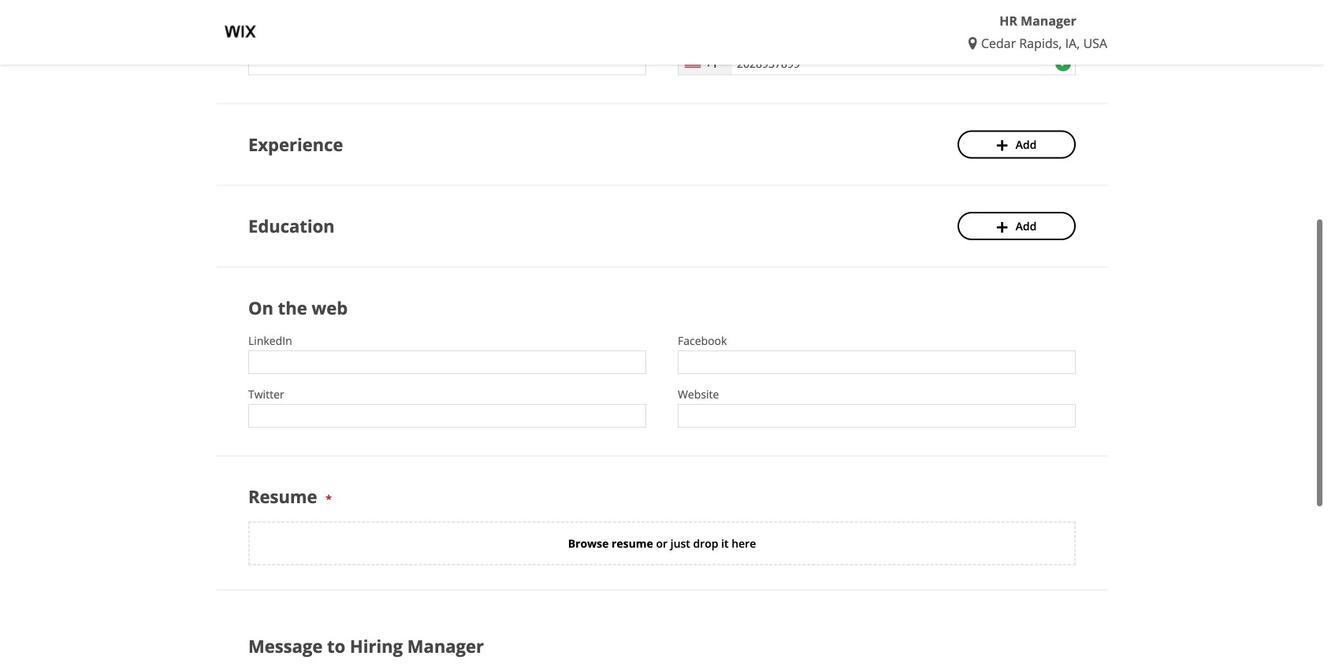 Task type: vqa. For each thing, say whether or not it's contained in the screenshot.
AECOM Logo
no



Task type: locate. For each thing, give the bounding box(es) containing it.
wix logo image
[[217, 8, 264, 55]]

location image
[[969, 37, 981, 50]]



